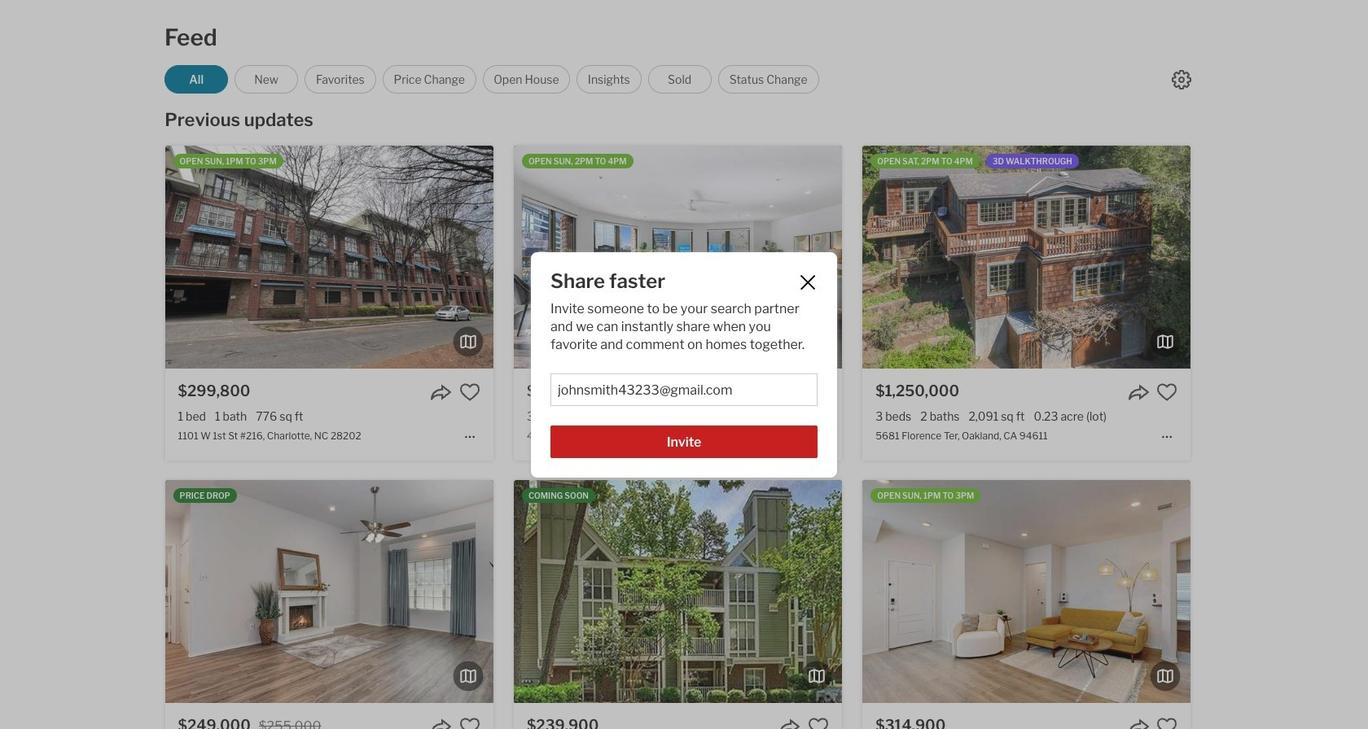 Task type: describe. For each thing, give the bounding box(es) containing it.
Favorites radio
[[305, 65, 376, 94]]

2 photo of 10416 high hollows dr #233, dallas, tx 75230 image from the left
[[165, 481, 493, 704]]

2 favorite button image from the left
[[1157, 717, 1178, 730]]

Insights radio
[[577, 65, 642, 94]]

1 photo of 1411 tarzan dr, forney, tx 75126 image from the left
[[535, 481, 863, 704]]

Sold radio
[[648, 65, 712, 94]]

3 photo of 5681 florence ter, oakland, ca 94611 image from the left
[[1191, 146, 1369, 369]]

2 photo of 438 west grand ave #420, oakland, ca 94612 image from the left
[[514, 146, 842, 369]]

3 photo of 438 west grand ave #420, oakland, ca 94612 image from the left
[[842, 146, 1171, 369]]

Price Change radio
[[383, 65, 476, 94]]

1 photo of 438 west grand ave #420, oakland, ca 94612 image from the left
[[186, 146, 514, 369]]

3 photo of 10416 high hollows dr #233, dallas, tx 75230 image from the left
[[493, 481, 822, 704]]

3 photo of 1411 tarzan dr, forney, tx 75126 image from the left
[[1191, 481, 1369, 704]]

photo of 2510 cranbrook ln, charlotte, nc 28207 image
[[514, 481, 842, 704]]

1 favorite button image from the left
[[459, 717, 480, 730]]



Task type: vqa. For each thing, say whether or not it's contained in the screenshot.
anchorage real estate "link"
no



Task type: locate. For each thing, give the bounding box(es) containing it.
Status Change radio
[[718, 65, 819, 94]]

Open House radio
[[483, 65, 570, 94]]

favorite button image
[[459, 717, 480, 730], [1157, 717, 1178, 730]]

1 photo of 10416 high hollows dr #233, dallas, tx 75230 image from the left
[[0, 481, 165, 704]]

dialog
[[531, 252, 837, 478]]

share faster element
[[551, 272, 778, 291]]

2 photo of 1411 tarzan dr, forney, tx 75126 image from the left
[[863, 481, 1191, 704]]

3 photo of 1101 w 1st st #216, charlotte, nc 28202 image from the left
[[493, 146, 822, 369]]

photo of 10416 high hollows dr #233, dallas, tx 75230 image
[[0, 481, 165, 704], [165, 481, 493, 704], [493, 481, 822, 704]]

favorite button image
[[459, 382, 480, 403], [808, 382, 829, 403], [1157, 382, 1178, 403], [808, 717, 829, 730]]

photo of 1411 tarzan dr, forney, tx 75126 image
[[535, 481, 863, 704], [863, 481, 1191, 704], [1191, 481, 1369, 704]]

option group
[[165, 65, 819, 94]]

favorite button checkbox
[[459, 382, 480, 403], [459, 717, 480, 730], [808, 717, 829, 730]]

photo of 1101 w 1st st #216, charlotte, nc 28202 image
[[0, 146, 165, 369], [165, 146, 493, 369], [493, 146, 822, 369]]

1 photo of 1101 w 1st st #216, charlotte, nc 28202 image from the left
[[0, 146, 165, 369]]

2 photo of 1101 w 1st st #216, charlotte, nc 28202 image from the left
[[165, 146, 493, 369]]

2 photo of 5681 florence ter, oakland, ca 94611 image from the left
[[863, 146, 1191, 369]]

0 horizontal spatial favorite button image
[[459, 717, 480, 730]]

All radio
[[165, 65, 228, 94]]

1 photo of 5681 florence ter, oakland, ca 94611 image from the left
[[535, 146, 863, 369]]

New radio
[[235, 65, 298, 94]]

Enter their email address email field
[[558, 382, 811, 398]]

1 horizontal spatial favorite button image
[[1157, 717, 1178, 730]]

photo of 438 west grand ave #420, oakland, ca 94612 image
[[186, 146, 514, 369], [514, 146, 842, 369], [842, 146, 1171, 369]]

favorite button checkbox
[[808, 382, 829, 403], [1157, 382, 1178, 403], [1157, 717, 1178, 730]]

photo of 5681 florence ter, oakland, ca 94611 image
[[535, 146, 863, 369], [863, 146, 1191, 369], [1191, 146, 1369, 369]]



